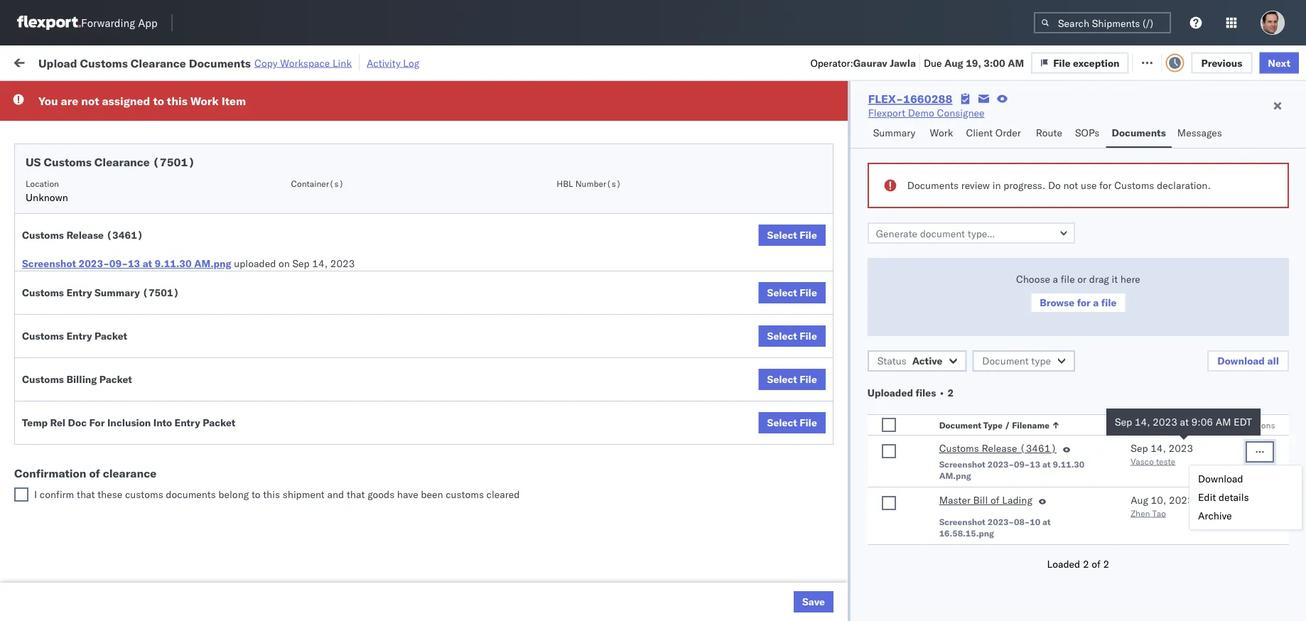 Task type: vqa. For each thing, say whether or not it's contained in the screenshot.
Integration
yes



Task type: locate. For each thing, give the bounding box(es) containing it.
0 horizontal spatial (3461)
[[106, 229, 143, 241]]

los for first schedule pickup from los angeles, ca button
[[134, 228, 150, 240]]

0 vertical spatial download
[[1218, 355, 1265, 367]]

document for document type
[[982, 355, 1029, 367]]

flex
[[776, 116, 792, 127]]

(7501) down the "angeles"
[[153, 155, 195, 169]]

browse
[[1040, 296, 1075, 309]]

1 flxt00001977428a from the top
[[986, 236, 1084, 248]]

1 horizontal spatial document
[[982, 355, 1029, 367]]

angeles, for 1st confirm pickup from los angeles, ca button from the bottom of the page
[[147, 329, 186, 341]]

1 horizontal spatial numbers
[[1038, 116, 1073, 127]]

confirm pickup from los angeles, ca link for 1st confirm pickup from los angeles, ca button from the bottom of the page
[[33, 328, 202, 342]]

clearance
[[131, 56, 186, 70], [94, 155, 150, 169], [110, 197, 156, 209]]

file exception
[[1064, 55, 1131, 68], [1053, 56, 1120, 69]]

1 horizontal spatial /
[[1176, 420, 1181, 430]]

document inside button
[[982, 355, 1029, 367]]

-- up customs release (3461) link
[[986, 423, 999, 436]]

select file for temp rel doc for inclusion into entry packet
[[767, 416, 817, 429]]

12:00 pm est, feb 25, 2023
[[233, 392, 367, 404]]

batch
[[1227, 55, 1255, 68]]

None checkbox
[[14, 488, 28, 502]]

status right by:
[[77, 88, 102, 99]]

0 vertical spatial schedule pickup from los angeles, ca button
[[33, 227, 206, 257]]

upload down location
[[33, 197, 65, 209]]

vasco
[[1131, 456, 1154, 467]]

file inside button
[[1101, 296, 1117, 309]]

select file for customs entry summary (7501)
[[767, 286, 817, 299]]

summary inside summary button
[[873, 127, 916, 139]]

los left the "angeles"
[[134, 134, 150, 146]]

2 horizontal spatial for
[[1100, 179, 1112, 192]]

angeles, for 2nd schedule pickup from los angeles, ca button
[[152, 447, 192, 459]]

3 bicu1234565, from the top
[[892, 517, 962, 529]]

2 schedule delivery appointment button from the top
[[33, 172, 175, 187]]

to right belong at the bottom left
[[252, 488, 261, 501]]

screenshot for screenshot 2023-09-13 at 9.11.30 am.png uploaded on sep 14, 2023
[[22, 257, 76, 270]]

at down the filename on the bottom of the page
[[1043, 459, 1051, 469]]

3, for 1:44 pm est, mar 3, 2023
[[320, 580, 329, 592]]

2 air from the top
[[443, 204, 456, 217]]

13 for screenshot 2023-09-13 at 9.11.30 am.png uploaded on sep 14, 2023
[[128, 257, 140, 270]]

0 vertical spatial clearance
[[131, 56, 186, 70]]

4 schedule pickup from los angeles, ca link from the top
[[33, 477, 206, 506]]

for left 'work,'
[[135, 88, 147, 99]]

1 flex-1911408 from the top
[[799, 298, 873, 311]]

1 vertical spatial flex-2001714
[[799, 173, 873, 186]]

1 vertical spatial 2001714
[[829, 173, 873, 186]]

2 select file from the top
[[767, 286, 817, 299]]

integration for 12:00 pm est, feb 25, 2023
[[631, 392, 680, 404]]

ocean for honeywell - test account
[[443, 267, 472, 279]]

screenshot for screenshot 2023-08-10 at 16.58.15.png
[[939, 516, 986, 527]]

resize handle column header
[[207, 110, 224, 621], [368, 110, 385, 621], [419, 110, 436, 621], [513, 110, 530, 621], [607, 110, 624, 621], [752, 110, 769, 621], [868, 110, 885, 621], [962, 110, 979, 621], [1143, 110, 1160, 621], [1237, 110, 1254, 621], [1281, 110, 1298, 621]]

at up customs entry summary (7501)
[[143, 257, 152, 270]]

western
[[753, 142, 790, 154]]

0 vertical spatial 2150210
[[829, 204, 873, 217]]

download inside the download edit details archive
[[1198, 473, 1243, 485]]

2023- up customs entry summary (7501)
[[79, 257, 109, 270]]

flex-2001714 button
[[776, 138, 876, 158], [776, 138, 876, 158], [776, 170, 876, 189], [776, 170, 876, 189]]

1 otter from the left
[[537, 111, 561, 123]]

ocean fcl for 2:59 am est, mar 3, 2023
[[443, 486, 493, 498]]

customs release (3461) link
[[939, 441, 1057, 458]]

appointment for 1:44 pm est, mar 3, 2023
[[116, 579, 175, 591]]

0 horizontal spatial 2
[[948, 387, 954, 399]]

1 2:59 from the top
[[233, 111, 255, 123]]

9 schedule from the top
[[33, 579, 75, 591]]

1 vertical spatial download
[[1198, 473, 1243, 485]]

for down or
[[1077, 296, 1091, 309]]

pm right 10:30
[[263, 267, 279, 279]]

not right do
[[1064, 179, 1078, 192]]

5 schedule from the top
[[33, 266, 75, 279]]

2 vertical spatial for
[[1077, 296, 1091, 309]]

est, left and
[[276, 486, 297, 498]]

2:59 down item
[[233, 111, 255, 123]]

los inside "schedule pickup from los angeles international airport"
[[134, 134, 150, 146]]

do
[[1048, 179, 1061, 192]]

pm up uploaded
[[257, 204, 273, 217]]

otter left products,
[[631, 111, 655, 123]]

flex-2150210 down 'digital'
[[799, 204, 873, 217]]

1977428
[[829, 236, 873, 248], [829, 267, 873, 279], [829, 329, 873, 342]]

select file
[[767, 229, 817, 241], [767, 286, 817, 299], [767, 330, 817, 342], [767, 373, 817, 386], [767, 416, 817, 429]]

1 horizontal spatial to
[[252, 488, 261, 501]]

1 horizontal spatial 14,
[[1151, 442, 1166, 455]]

for right the use at the top right of the page
[[1100, 179, 1112, 192]]

3:00 for bookings test consignee
[[233, 361, 255, 373]]

of up these
[[89, 466, 100, 480]]

user
[[1183, 420, 1201, 430]]

None checkbox
[[882, 418, 896, 432], [882, 444, 896, 458], [882, 496, 896, 510], [882, 418, 896, 432], [882, 444, 896, 458], [882, 496, 896, 510]]

messages
[[1178, 127, 1222, 139]]

2 vertical spatial maeu1234567
[[892, 329, 964, 342]]

2 bookings from the left
[[631, 361, 673, 373]]

13 for screenshot 2023-09-13 at 9.11.30 am.png
[[1030, 459, 1041, 469]]

clearance for upload customs clearance documents
[[110, 197, 156, 209]]

select file button for customs billing packet
[[759, 369, 826, 390]]

tao
[[1153, 508, 1166, 518]]

download for edit
[[1198, 473, 1243, 485]]

14, down 20,
[[312, 257, 328, 270]]

2 1911466 from the top
[[829, 486, 873, 498]]

from up clearance
[[111, 447, 131, 459]]

3 appointment from the top
[[116, 266, 175, 279]]

copy workspace link button
[[254, 57, 352, 69]]

packet for customs billing packet
[[99, 373, 132, 386]]

1 vertical spatial a
[[1093, 296, 1099, 309]]

(7501) for customs entry summary (7501)
[[142, 286, 179, 299]]

0 horizontal spatial that
[[77, 488, 95, 501]]

1 air from the top
[[443, 142, 456, 154]]

order
[[996, 127, 1021, 139]]

at right 10
[[1043, 516, 1051, 527]]

client left order
[[966, 127, 993, 139]]

2 vertical spatial confirm
[[33, 360, 69, 372]]

1977428 for schedule delivery appointment
[[829, 267, 873, 279]]

import work
[[120, 55, 179, 68]]

customs right been
[[446, 488, 484, 501]]

appointment
[[116, 110, 175, 122], [116, 172, 175, 185], [116, 266, 175, 279], [116, 579, 175, 591]]

0 horizontal spatial sep
[[292, 257, 310, 270]]

aug up zhen
[[1131, 494, 1149, 506]]

2023- inside screenshot 2023-08-10 at 16.58.15.png
[[988, 516, 1014, 527]]

documents button
[[1106, 120, 1172, 148]]

uploaded
[[234, 257, 276, 270]]

1 vertical spatial maeu1234567
[[892, 267, 964, 279]]

am
[[1008, 56, 1024, 69], [257, 111, 273, 123], [257, 361, 273, 373], [257, 423, 273, 436], [257, 486, 273, 498]]

pm right 12:00
[[263, 392, 279, 404]]

screenshot up customs entry summary (7501)
[[22, 257, 76, 270]]

1 flex-2150210 from the top
[[799, 204, 873, 217]]

air for 3:00 pm est, feb 20, 2023
[[443, 204, 456, 217]]

1 1977428 from the top
[[829, 236, 873, 248]]

2 vertical spatial 1977428
[[829, 329, 873, 342]]

1 1911466 from the top
[[829, 455, 873, 467]]

mar for pm
[[299, 580, 318, 592]]

1 vertical spatial summary
[[95, 286, 140, 299]]

filename
[[1012, 420, 1050, 430]]

cleared
[[487, 488, 520, 501]]

0 vertical spatial to
[[153, 94, 164, 108]]

1 ocean fcl from the top
[[443, 361, 493, 373]]

work right import
[[154, 55, 179, 68]]

screenshot inside screenshot 2023-08-10 at 16.58.15.png
[[939, 516, 986, 527]]

0 horizontal spatial customs release (3461)
[[22, 229, 143, 241]]

3 schedule pickup from los angeles, ca link from the top
[[33, 446, 206, 474]]

karl lagerfeld international b.v c/o bleckmann
[[631, 580, 845, 592]]

document inside "button"
[[939, 420, 981, 430]]

master bill of lading
[[939, 494, 1033, 506]]

flex-1977428 for schedule pickup from los angeles, ca
[[799, 236, 873, 248]]

at
[[288, 55, 297, 68], [143, 257, 152, 270], [1043, 459, 1051, 469], [1043, 516, 1051, 527]]

select file for customs billing packet
[[767, 373, 817, 386]]

0 vertical spatial screenshot
[[22, 257, 76, 270]]

confirm pickup from los angeles, ca
[[33, 297, 202, 310], [33, 329, 202, 341]]

clearance inside "upload customs clearance documents"
[[110, 197, 156, 209]]

-- down "master bill of lading" link
[[986, 517, 999, 529]]

1 bicu1234565, from the top
[[892, 454, 962, 467]]

this
[[167, 94, 188, 108], [263, 488, 280, 501]]

schedule pickup from los angeles, ca link for first schedule pickup from los angeles, ca button
[[33, 227, 206, 256]]

1 vertical spatial on
[[279, 257, 290, 270]]

documents right sops button
[[1112, 127, 1166, 139]]

feb
[[300, 111, 317, 123], [299, 142, 316, 154], [299, 173, 316, 186], [299, 204, 316, 217], [305, 267, 322, 279], [300, 361, 317, 373], [305, 392, 322, 404], [300, 423, 317, 436]]

lcl for honeywell - test account
[[475, 267, 492, 279]]

resize handle column header for mode button
[[513, 110, 530, 621]]

0 horizontal spatial not
[[81, 94, 99, 108]]

mode
[[443, 116, 465, 127]]

2 bicu1234565, demu1232567 from the top
[[892, 485, 1037, 498]]

confirm up customs billing packet
[[33, 360, 69, 372]]

1 confirm pickup from los angeles, ca link from the top
[[33, 297, 202, 311]]

5 resize handle column header from the left
[[607, 110, 624, 621]]

numbers for mbl/mawb numbers
[[1038, 116, 1073, 127]]

2 vertical spatial 3:00
[[233, 361, 255, 373]]

3:00 up 12:00
[[233, 361, 255, 373]]

3:30 pm est, feb 17, 2023 down deadline "button"
[[233, 142, 361, 154]]

14, up teste
[[1151, 442, 1166, 455]]

screenshot 2023-09-13 at 9.11.30 am.png uploaded on sep 14, 2023
[[22, 257, 355, 270]]

4 air from the top
[[443, 580, 456, 592]]

or
[[1078, 273, 1087, 285]]

1 lcl from the top
[[475, 111, 492, 123]]

1 vertical spatial confirm
[[33, 329, 69, 341]]

aug inside aug 10, 2023 zhen tao
[[1131, 494, 1149, 506]]

angeles, for first confirm pickup from los angeles, ca button from the top of the page
[[147, 297, 186, 310]]

3 ocean from the top
[[443, 361, 472, 373]]

mar left and
[[300, 486, 318, 498]]

flex-2150210 for 12:00 pm est, feb 25, 2023
[[799, 392, 873, 404]]

2 1911408 from the top
[[829, 361, 873, 373]]

select file for customs release (3461)
[[767, 229, 817, 241]]

9.11.30 inside screenshot 2023-09-13 at 9.11.30 am.png
[[1053, 459, 1085, 469]]

flex-2150210 up flex-1919147
[[799, 392, 873, 404]]

2 confirm pickup from los angeles, ca link from the top
[[33, 328, 202, 342]]

loaded 2 of 2
[[1047, 558, 1110, 570]]

1 confirm pickup from los angeles, ca button from the top
[[33, 297, 202, 312]]

to right the assigned
[[153, 94, 164, 108]]

temp rel doc for inclusion into entry packet
[[22, 416, 235, 429]]

1 schedule delivery appointment from the top
[[33, 110, 175, 122]]

3 select file button from the top
[[759, 326, 826, 347]]

confirmation
[[14, 466, 86, 480]]

1 vertical spatial clearance
[[94, 155, 150, 169]]

pickup inside "schedule pickup from los angeles international airport"
[[77, 134, 108, 146]]

1 horizontal spatial this
[[263, 488, 280, 501]]

am for 2:59 am est, mar 3, 2023
[[257, 486, 273, 498]]

at inside screenshot 2023-08-10 at 16.58.15.png
[[1043, 516, 1051, 527]]

at for screenshot 2023-09-13 at 9.11.30 am.png
[[1043, 459, 1051, 469]]

1 vertical spatial flex-1977428
[[799, 267, 873, 279]]

0 vertical spatial confirm pickup from los angeles, ca link
[[33, 297, 202, 311]]

2 confirm from the top
[[33, 329, 69, 341]]

1 vertical spatial 25,
[[325, 392, 340, 404]]

flex-1977428
[[799, 236, 873, 248], [799, 267, 873, 279], [799, 329, 873, 342]]

flex-1977428 for schedule delivery appointment
[[799, 267, 873, 279]]

1 horizontal spatial not
[[1064, 179, 1078, 192]]

pickup up confirm delivery
[[72, 329, 102, 341]]

digital
[[793, 142, 822, 154]]

1 vertical spatial international
[[697, 580, 755, 592]]

upload for customs
[[33, 197, 65, 209]]

1 appointment from the top
[[116, 110, 175, 122]]

file
[[1061, 273, 1075, 285], [1101, 296, 1117, 309]]

0 vertical spatial 3:30
[[233, 142, 255, 154]]

3:30 pm est, feb 17, 2023 up 3:00 pm est, feb 20, 2023
[[233, 173, 361, 186]]

1 vertical spatial screenshot
[[939, 459, 986, 469]]

lcl for otter products - test account
[[475, 111, 492, 123]]

2023- down "master bill of lading" link
[[988, 516, 1014, 527]]

13 down the filename on the bottom of the page
[[1030, 459, 1041, 469]]

flex-1911408
[[799, 298, 873, 311], [799, 361, 873, 373]]

1 horizontal spatial bookings
[[631, 361, 673, 373]]

est, up 12:00 pm est, feb 25, 2023
[[276, 361, 297, 373]]

7 schedule from the top
[[33, 447, 75, 459]]

2023- for screenshot 2023-09-13 at 9.11.30 am.png
[[988, 459, 1014, 469]]

1 vertical spatial 1911408
[[829, 361, 873, 373]]

1 vertical spatial release
[[982, 442, 1017, 455]]

resize handle column header for deadline "button"
[[368, 110, 385, 621]]

0 horizontal spatial bookings
[[537, 361, 579, 373]]

2 vertical spatial screenshot
[[939, 516, 986, 527]]

select for customs release (3461)
[[767, 229, 797, 241]]

1 vertical spatial flxt00001977428a
[[986, 267, 1084, 279]]

2 horizontal spatial work
[[930, 127, 953, 139]]

1 vertical spatial 14,
[[1151, 442, 1166, 455]]

lading
[[1002, 494, 1033, 506]]

0 vertical spatial 2001714
[[829, 142, 873, 154]]

0 vertical spatial 09-
[[109, 257, 128, 270]]

2 vertical spatial entry
[[175, 416, 200, 429]]

confirm for first confirm pickup from los angeles, ca button from the top of the page
[[33, 297, 69, 310]]

on right link at the left top of page
[[354, 55, 365, 68]]

0 vertical spatial 25,
[[320, 361, 335, 373]]

1 vertical spatial upload
[[33, 197, 65, 209]]

resize handle column header for mbl/mawb numbers button
[[1143, 110, 1160, 621]]

customs release (3461) down document type / filename
[[939, 442, 1057, 455]]

integration test account - western digital
[[631, 142, 822, 154]]

17, up 20,
[[319, 173, 334, 186]]

confirm
[[40, 488, 74, 501]]

2 vertical spatial 17,
[[319, 173, 334, 186]]

1 horizontal spatial aug
[[1131, 494, 1149, 506]]

1 select file button from the top
[[759, 225, 826, 246]]

rel
[[50, 416, 65, 429]]

0 horizontal spatial otter
[[537, 111, 561, 123]]

2 fcl from the top
[[475, 486, 493, 498]]

0 vertical spatial 3,
[[321, 486, 330, 498]]

work
[[41, 52, 77, 71]]

flexport. image
[[17, 16, 81, 30]]

activity
[[367, 57, 401, 69]]

lagerfeld
[[652, 580, 694, 592]]

1 schedule delivery appointment link from the top
[[33, 109, 175, 123]]

3:00 for integration test account - on ag
[[233, 204, 255, 217]]

2 flxt00001977428a from the top
[[986, 267, 1084, 279]]

2023- inside screenshot 2023-09-13 at 9.11.30 am.png
[[988, 459, 1014, 469]]

3 confirm from the top
[[33, 360, 69, 372]]

feb down snoozed
[[300, 111, 317, 123]]

of inside button
[[94, 391, 103, 404]]

3 flex-1911466 from the top
[[799, 517, 873, 529]]

1 vertical spatial sep
[[1131, 442, 1148, 455]]

4 select file from the top
[[767, 373, 817, 386]]

screenshot up master on the bottom of the page
[[939, 459, 986, 469]]

forwarding app
[[81, 16, 158, 29]]

0 horizontal spatial 9.11.30
[[155, 257, 192, 270]]

from for schedule pickup from los angeles international airport button
[[111, 134, 131, 146]]

container numbers button
[[885, 107, 965, 133]]

9.11.30 for screenshot 2023-09-13 at 9.11.30 am.png uploaded on sep 14, 2023
[[155, 257, 192, 270]]

1 vertical spatial 09-
[[1014, 459, 1030, 469]]

use
[[1081, 179, 1097, 192]]

2 select file button from the top
[[759, 282, 826, 303]]

0 vertical spatial 17,
[[320, 111, 335, 123]]

mode button
[[436, 113, 516, 127]]

2:59 for 2:59 am est, feb 28, 2023
[[233, 423, 255, 436]]

sep inside "sep 14, 2023 vasco teste"
[[1131, 442, 1148, 455]]

at inside screenshot 2023-09-13 at 9.11.30 am.png
[[1043, 459, 1051, 469]]

flex-1911466 button
[[776, 451, 876, 471], [776, 451, 876, 471], [776, 482, 876, 502], [776, 482, 876, 502], [776, 514, 876, 533], [776, 514, 876, 533], [776, 545, 876, 565], [776, 545, 876, 565]]

1 vertical spatial 3:30 pm est, feb 17, 2023
[[233, 173, 361, 186]]

1 fcl from the top
[[475, 361, 493, 373]]

1 customs from the left
[[125, 488, 163, 501]]

a down drag
[[1093, 296, 1099, 309]]

20
[[1187, 517, 1199, 529]]

from up airport
[[111, 134, 131, 146]]

upload inside "upload customs clearance documents"
[[33, 197, 65, 209]]

0 vertical spatial ocean lcl
[[443, 111, 492, 123]]

3 schedule pickup from los angeles, ca button from the top
[[33, 477, 206, 507]]

3 schedule delivery appointment button from the top
[[33, 265, 175, 281]]

schedule pickup from los angeles, ca button
[[33, 227, 206, 257], [33, 446, 206, 476], [33, 477, 206, 507]]

release down document type / filename
[[982, 442, 1017, 455]]

13 inside screenshot 2023-09-13 at 9.11.30 am.png
[[1030, 459, 1041, 469]]

documents review in progress. do not use for customs declaration.
[[907, 179, 1211, 192]]

3 bicu1234565, demu1232567 from the top
[[892, 517, 1037, 529]]

select file button
[[759, 225, 826, 246], [759, 282, 826, 303], [759, 326, 826, 347], [759, 369, 826, 390], [759, 412, 826, 434]]

progress
[[222, 88, 257, 99]]

pickup
[[77, 134, 108, 146], [77, 228, 108, 240], [72, 297, 102, 310], [72, 329, 102, 341], [77, 415, 108, 428], [77, 447, 108, 459], [77, 478, 108, 490]]

feb left 21, at the top of the page
[[305, 267, 322, 279]]

air for 12:00 pm est, feb 25, 2023
[[443, 392, 456, 404]]

2 flex-2150210 from the top
[[799, 392, 873, 404]]

4 bicu1234565, demu1232567 from the top
[[892, 548, 1037, 560]]

2023- for screenshot 2023-08-10 at 16.58.15.png
[[988, 516, 1014, 527]]

that right and
[[347, 488, 365, 501]]

1 3:30 pm est, feb 17, 2023 from the top
[[233, 142, 361, 154]]

deadline button
[[226, 113, 371, 127]]

19,
[[966, 56, 981, 69]]

0 vertical spatial lcl
[[475, 111, 492, 123]]

2 bicu1234565, from the top
[[892, 485, 962, 498]]

3 air from the top
[[443, 392, 456, 404]]

bicu1234565, down master on the bottom of the page
[[892, 517, 962, 529]]

1 vertical spatial 1977428
[[829, 267, 873, 279]]

documents left review at the right top
[[907, 179, 959, 192]]

for inside button
[[1077, 296, 1091, 309]]

0 vertical spatial demo123
[[986, 298, 1034, 311]]

flxt00001977428a for schedule delivery appointment
[[986, 267, 1084, 279]]

1 flex-1911466 from the top
[[799, 455, 873, 467]]

25, up 12:00 pm est, feb 25, 2023
[[320, 361, 335, 373]]

mawb1234 up 017482927423
[[986, 173, 1042, 186]]

this left the in
[[167, 94, 188, 108]]

integration for 3:00 pm est, feb 20, 2023
[[631, 204, 680, 217]]

schedule delivery appointment link for 1:44
[[33, 578, 175, 592]]

snoozed no
[[294, 88, 345, 99]]

0 horizontal spatial release
[[66, 229, 104, 241]]

2 maeu1234567 from the top
[[892, 267, 964, 279]]

numbers inside container numbers
[[892, 122, 927, 133]]

am down progress
[[257, 111, 273, 123]]

am right 19,
[[1008, 56, 1024, 69]]

-- down type
[[986, 455, 999, 467]]

0 vertical spatial flex-1911408
[[799, 298, 873, 311]]

2 otter from the left
[[631, 111, 655, 123]]

1 confirm from the top
[[33, 297, 69, 310]]

schedule pickup from los angeles, ca for 2nd schedule pickup from los angeles, ca button
[[33, 447, 192, 473]]

confirm delivery link
[[33, 359, 108, 373]]

2
[[948, 387, 954, 399], [1083, 558, 1089, 570], [1103, 558, 1110, 570]]

declaration.
[[1157, 179, 1211, 192]]

airport
[[93, 148, 124, 161]]

and
[[327, 488, 344, 501]]

est, right '1:44'
[[275, 580, 296, 592]]

2 vertical spatial clearance
[[110, 197, 156, 209]]

upload for proof
[[33, 391, 65, 404]]

3 select from the top
[[767, 330, 797, 342]]

4 schedule delivery appointment link from the top
[[33, 578, 175, 592]]

1 vertical spatial lcl
[[475, 267, 492, 279]]

0 vertical spatial ocean fcl
[[443, 361, 493, 373]]

demo123 for confirm delivery
[[986, 361, 1034, 373]]

flex-2001714 down 'digital'
[[799, 173, 873, 186]]

/ left user
[[1176, 420, 1181, 430]]

1 horizontal spatial otter
[[631, 111, 655, 123]]

on right uploaded
[[279, 257, 290, 270]]

schedule pickup from los angeles, ca link for third schedule pickup from los angeles, ca button from the top
[[33, 477, 206, 506]]

0 vertical spatial (3461)
[[106, 229, 143, 241]]

3 select file from the top
[[767, 330, 817, 342]]

download inside button
[[1218, 355, 1265, 367]]

1 schedule pickup from los angeles, ca link from the top
[[33, 227, 206, 256]]

0 vertical spatial status
[[77, 88, 102, 99]]

customs release (3461) down "upload customs clearance documents" in the top of the page
[[22, 229, 143, 241]]

item
[[222, 94, 246, 108]]

international
[[33, 148, 90, 161], [697, 580, 755, 592]]

1 horizontal spatial client
[[966, 127, 993, 139]]

demo123 up the document type / filename "button"
[[986, 361, 1034, 373]]

summary down flexport in the right of the page
[[873, 127, 916, 139]]

28,
[[320, 423, 335, 436]]

confirm pickup from los angeles, ca button down customs entry summary (7501)
[[33, 328, 202, 344]]

9.11.30 for screenshot 2023-09-13 at 9.11.30 am.png
[[1053, 459, 1085, 469]]

2 horizontal spatial 2
[[1103, 558, 1110, 570]]

ca for schedule pickup from los angeles, ca link associated with third schedule pickup from los angeles, ca button from the top
[[33, 492, 46, 505]]

los right these
[[134, 478, 150, 490]]

3:30 pm est, feb 17, 2023
[[233, 142, 361, 154], [233, 173, 361, 186]]

am for 2:59 am est, feb 17, 2023
[[257, 111, 273, 123]]

a right choose
[[1053, 273, 1058, 285]]

screenshot up 16.58.15.png
[[939, 516, 986, 527]]

aug left 19,
[[945, 56, 964, 69]]

2 mawb1234 from the top
[[986, 173, 1042, 186]]

2023 inside aug 10, 2023 zhen tao
[[1169, 494, 1194, 506]]

17, up container(s)
[[319, 142, 334, 154]]

0 vertical spatial 3:00
[[984, 56, 1005, 69]]

1 horizontal spatial international
[[697, 580, 755, 592]]

demu1232567 down screenshot 2023-09-13 at 9.11.30 am.png
[[964, 485, 1037, 498]]

consignee inside button
[[631, 116, 672, 127]]

/ right type
[[1005, 420, 1010, 430]]

1 ocean from the top
[[443, 111, 472, 123]]

los down screenshot 2023-09-13 at 9.11.30 am.png link
[[128, 297, 144, 310]]

integration for 3:30 pm est, feb 17, 2023
[[631, 142, 680, 154]]

3 -- from the top
[[986, 486, 999, 498]]

numbers
[[1038, 116, 1073, 127], [892, 122, 927, 133]]

2 demo123 from the top
[[986, 361, 1034, 373]]

1 bicu1234565, demu1232567 from the top
[[892, 454, 1037, 467]]

3 flex-1977428 from the top
[[799, 329, 873, 342]]

0 vertical spatial release
[[66, 229, 104, 241]]

feb left 20,
[[299, 204, 316, 217]]

bicu1234565, up master on the bottom of the page
[[892, 454, 962, 467]]

documents inside "upload customs clearance documents"
[[33, 211, 84, 223]]

10 resize handle column header from the left
[[1237, 110, 1254, 621]]

flex-1911408 for confirm pickup from los angeles, ca
[[799, 298, 873, 311]]

loaded
[[1047, 558, 1081, 570]]

10
[[1030, 516, 1041, 527]]

demu1232567 down document type / filename
[[964, 454, 1037, 467]]

file for temp rel doc for inclusion into entry packet
[[800, 416, 817, 429]]

2 2:59 from the top
[[233, 423, 255, 436]]

from inside "schedule pickup from los angeles international airport"
[[111, 134, 131, 146]]

3 schedule delivery appointment link from the top
[[33, 265, 175, 280]]

09- inside screenshot 2023-09-13 at 9.11.30 am.png
[[1014, 459, 1030, 469]]

resize handle column header for workitem 'button'
[[207, 110, 224, 621]]

schedule delivery appointment link for 2:59
[[33, 109, 175, 123]]

0 vertical spatial this
[[167, 94, 188, 108]]

bicu1234565, demu1232567 up master on the bottom of the page
[[892, 454, 1037, 467]]

2:59 for 2:59 am est, feb 17, 2023
[[233, 111, 255, 123]]

schedule delivery appointment for 1:44 pm est, mar 3, 2023
[[33, 579, 175, 591]]

2 ocean fcl from the top
[[443, 486, 493, 498]]

bicu1234565,
[[892, 454, 962, 467], [892, 485, 962, 498], [892, 517, 962, 529], [892, 548, 962, 560]]

0 vertical spatial 13
[[128, 257, 140, 270]]

2 select from the top
[[767, 286, 797, 299]]

bicu1234565, demu1232567 down master on the bottom of the page
[[892, 517, 1037, 529]]

actions
[[1246, 420, 1275, 430]]

1 schedule pickup from los angeles, ca from the top
[[33, 228, 192, 254]]

2 for ∙
[[948, 387, 954, 399]]

am.png inside screenshot 2023-09-13 at 9.11.30 am.png
[[939, 470, 971, 481]]

from down temp rel doc for inclusion into entry packet
[[111, 478, 131, 490]]

0 horizontal spatial international
[[33, 148, 90, 161]]

9 resize handle column header from the left
[[1143, 110, 1160, 621]]

status for status active
[[878, 355, 907, 367]]

0 vertical spatial 3:30 pm est, feb 17, 2023
[[233, 142, 361, 154]]

master
[[939, 494, 971, 506]]

14, inside "sep 14, 2023 vasco teste"
[[1151, 442, 1166, 455]]

3 schedule pickup from los angeles, ca from the top
[[33, 447, 192, 473]]

4 ocean from the top
[[443, 486, 472, 498]]

summary
[[873, 127, 916, 139], [95, 286, 140, 299]]

details
[[1219, 491, 1249, 504]]

0 horizontal spatial status
[[77, 88, 102, 99]]

0 vertical spatial on
[[354, 55, 365, 68]]

1 horizontal spatial work
[[190, 94, 219, 108]]

4 appointment from the top
[[116, 579, 175, 591]]

los down customs entry summary (7501)
[[128, 329, 144, 341]]

upload customs clearance documents
[[33, 197, 156, 223]]

25, up 28,
[[325, 392, 340, 404]]

1 maeu1234567 from the top
[[892, 235, 964, 248]]

flxt00001977428a down 017482927423
[[986, 236, 1084, 248]]

1 vertical spatial demo123
[[986, 361, 1034, 373]]

international up location
[[33, 148, 90, 161]]

0 horizontal spatial client
[[537, 116, 560, 127]]

5 select from the top
[[767, 416, 797, 429]]

1 horizontal spatial 9.11.30
[[1053, 459, 1085, 469]]

0 horizontal spatial numbers
[[892, 122, 927, 133]]

feb up 3:00 pm est, feb 20, 2023
[[299, 173, 316, 186]]

los for 1st confirm pickup from los angeles, ca button from the bottom of the page
[[128, 329, 144, 341]]

numbers for container numbers
[[892, 122, 927, 133]]

1 resize handle column header from the left
[[207, 110, 224, 621]]

workitem
[[16, 116, 53, 127]]

0 vertical spatial flex-1977428
[[799, 236, 873, 248]]

am up 12:00
[[257, 361, 273, 373]]

confirm pickup from los angeles, ca link for first confirm pickup from los angeles, ca button from the top of the page
[[33, 297, 202, 311]]

0 vertical spatial entry
[[66, 286, 92, 299]]

2 schedule from the top
[[33, 134, 75, 146]]

confirm pickup from los angeles, ca link down customs entry summary (7501)
[[33, 328, 202, 342]]

screenshot inside screenshot 2023-09-13 at 9.11.30 am.png
[[939, 459, 986, 469]]

demo123 down choose
[[986, 298, 1034, 311]]

status up uploaded
[[878, 355, 907, 367]]

ocean lcl for otter
[[443, 111, 492, 123]]

2023- down customs release (3461) link
[[988, 459, 1014, 469]]

inclusion
[[107, 416, 151, 429]]



Task type: describe. For each thing, give the bounding box(es) containing it.
187 on track
[[333, 55, 391, 68]]

confirm delivery button
[[33, 359, 108, 375]]

2 2001714 from the top
[[829, 173, 873, 186]]

1 vertical spatial this
[[263, 488, 280, 501]]

demu1232567 down "master bill of lading" link
[[964, 517, 1037, 529]]

have
[[397, 488, 418, 501]]

resize handle column header for flex id button at the right top of the page
[[868, 110, 885, 621]]

client order button
[[961, 120, 1030, 148]]

0 vertical spatial file
[[1061, 273, 1075, 285]]

11 resize handle column header from the left
[[1281, 110, 1298, 621]]

2 schedule delivery appointment link from the top
[[33, 172, 175, 186]]

schedule inside "schedule pickup from los angeles international airport"
[[33, 134, 75, 146]]

1 honeywell from the left
[[537, 267, 584, 279]]

air for 3:30 pm est, feb 17, 2023
[[443, 142, 456, 154]]

select for customs billing packet
[[767, 373, 797, 386]]

los for third schedule pickup from los angeles, ca button from the top
[[134, 478, 150, 490]]

confirm for 1st confirm pickup from los angeles, ca button from the bottom of the page
[[33, 329, 69, 341]]

10:30 pm est, feb 21, 2023
[[233, 267, 367, 279]]

1 vertical spatial for
[[1100, 179, 1112, 192]]

bill
[[973, 494, 988, 506]]

4 flex-1911466 from the top
[[799, 548, 873, 561]]

3 1977428 from the top
[[829, 329, 873, 342]]

of for master
[[991, 494, 1000, 506]]

est, left 20,
[[275, 204, 296, 217]]

angeles, for third schedule pickup from los angeles, ca button from the top
[[152, 478, 192, 490]]

of for loaded
[[1092, 558, 1101, 570]]

2150210 for 3:00 pm est, feb 20, 2023
[[829, 204, 873, 217]]

2 flex-1911466 from the top
[[799, 486, 873, 498]]

select for customs entry summary (7501)
[[767, 286, 797, 299]]

test
[[1167, 517, 1185, 529]]

jawla
[[890, 56, 916, 69]]

am.png for screenshot 2023-09-13 at 9.11.30 am.png uploaded on sep 14, 2023
[[194, 257, 231, 270]]

0 vertical spatial 14,
[[312, 257, 328, 270]]

are
[[61, 94, 78, 108]]

0 horizontal spatial a
[[1053, 273, 1058, 285]]

2 3:30 from the top
[[233, 173, 255, 186]]

1911408 for confirm pickup from los angeles, ca
[[829, 298, 873, 311]]

25, for 3:00 am est, feb 25, 2023
[[320, 361, 335, 373]]

2 flex-2001714 from the top
[[799, 173, 873, 186]]

location
[[26, 178, 59, 189]]

0 vertical spatial for
[[135, 88, 147, 99]]

select file button for temp rel doc for inclusion into entry packet
[[759, 412, 826, 434]]

flxt00001977428a for schedule pickup from los angeles, ca
[[986, 236, 1084, 248]]

flex-1911408 for confirm delivery
[[799, 361, 873, 373]]

3 resize handle column header from the left
[[419, 110, 436, 621]]

2 schedule pickup from los angeles, ca button from the top
[[33, 446, 206, 476]]

schedule pickup from los angeles, ca for third schedule pickup from los angeles, ca button from the top
[[33, 478, 192, 505]]

pickup down the upload proof of delivery button
[[77, 415, 108, 428]]

0 horizontal spatial summary
[[95, 286, 140, 299]]

container(s)
[[291, 178, 344, 189]]

0 vertical spatial upload
[[38, 56, 77, 70]]

demu1232567 up files
[[892, 360, 964, 373]]

from for first confirm pickup from los angeles, ca button from the top of the page
[[105, 297, 126, 310]]

from for 1st confirm pickup from los angeles, ca button from the bottom of the page
[[105, 329, 126, 341]]

confirm delivery
[[33, 360, 108, 372]]

document type
[[982, 355, 1051, 367]]

select file button for customs release (3461)
[[759, 225, 826, 246]]

at left risk
[[288, 55, 297, 68]]

est, down 12:00 pm est, feb 25, 2023
[[276, 423, 297, 436]]

:
[[102, 88, 104, 99]]

1 bookings test consignee from the left
[[537, 361, 650, 373]]

ca for schedule pickup from los angeles, ca link for 2nd schedule pickup from los angeles, ca button
[[33, 461, 46, 473]]

resize handle column header for client name button on the left top
[[607, 110, 624, 621]]

next
[[1268, 56, 1291, 69]]

schedule pickup from los angeles international airport
[[33, 134, 188, 161]]

25, for 12:00 pm est, feb 25, 2023
[[325, 392, 340, 404]]

2 customs from the left
[[446, 488, 484, 501]]

file for customs entry summary (7501)
[[800, 286, 817, 299]]

sops button
[[1070, 120, 1106, 148]]

pickup up confirmation of clearance in the left of the page
[[77, 447, 108, 459]]

0 horizontal spatial to
[[153, 94, 164, 108]]

blocked,
[[174, 88, 210, 99]]

10:30
[[233, 267, 261, 279]]

flexport demo consignee link
[[868, 106, 985, 120]]

flex-1660288 link
[[868, 92, 953, 106]]

no
[[333, 88, 345, 99]]

these
[[97, 488, 122, 501]]

you are not assigned to this work item
[[38, 94, 246, 108]]

us customs clearance (7501)
[[26, 155, 195, 169]]

angeles
[[152, 134, 188, 146]]

1 confirm pickup from los angeles, ca from the top
[[33, 297, 202, 310]]

3 1911466 from the top
[[829, 517, 873, 529]]

09- for screenshot 2023-09-13 at 9.11.30 am.png uploaded on sep 14, 2023
[[109, 257, 128, 270]]

client for client name
[[537, 116, 560, 127]]

0 horizontal spatial on
[[279, 257, 290, 270]]

filtered
[[14, 87, 49, 100]]

schedule delivery appointment button for 10:30 pm est, feb 21, 2023
[[33, 265, 175, 281]]

consignee button
[[624, 113, 755, 127]]

resize handle column header for "container numbers" button
[[962, 110, 979, 621]]

summary button
[[868, 120, 924, 148]]

edit
[[1198, 491, 1216, 504]]

est, right uploaded
[[281, 267, 303, 279]]

pm right '1:44'
[[257, 580, 273, 592]]

1 bookings from the left
[[537, 361, 579, 373]]

products,
[[657, 111, 701, 123]]

team
[[1215, 517, 1237, 529]]

los for 2nd schedule pickup from los angeles, ca button
[[134, 447, 150, 459]]

schedule pickup from los angeles, ca for first schedule pickup from los angeles, ca button
[[33, 228, 192, 254]]

previous
[[1202, 56, 1243, 69]]

of for upload
[[94, 391, 103, 404]]

2023 inside "sep 14, 2023 vasco teste"
[[1169, 442, 1193, 455]]

maeu1234567 for schedule pickup from los angeles, ca
[[892, 235, 964, 248]]

forwarding
[[81, 16, 135, 29]]

feb down deadline "button"
[[299, 142, 316, 154]]

work,
[[149, 88, 172, 99]]

feb left 28,
[[300, 423, 317, 436]]

los left into
[[134, 415, 150, 428]]

0 vertical spatial work
[[154, 55, 179, 68]]

3 schedule from the top
[[33, 172, 75, 185]]

0 vertical spatial customs release (3461)
[[22, 229, 143, 241]]

from for third schedule pickup from los angeles, ca button from the top
[[111, 478, 131, 490]]

by:
[[51, 87, 65, 100]]

1 2001714 from the top
[[829, 142, 873, 154]]

app
[[138, 16, 158, 29]]

est, up 3:00 pm est, feb 20, 2023
[[275, 173, 296, 186]]

unknown
[[26, 191, 68, 204]]

09- for screenshot 2023-09-13 at 9.11.30 am.png
[[1014, 459, 1030, 469]]

20,
[[319, 204, 334, 217]]

3 maeu1234567 from the top
[[892, 329, 964, 342]]

international inside "schedule pickup from los angeles international airport"
[[33, 148, 90, 161]]

file for customs entry packet
[[800, 330, 817, 342]]

clearance
[[103, 466, 157, 480]]

appointment for 10:30 pm est, feb 21, 2023
[[116, 266, 175, 279]]

clearance for upload customs clearance documents copy workspace link
[[131, 56, 186, 70]]

los for first confirm pickup from los angeles, ca button from the top of the page
[[128, 297, 144, 310]]

schedule delivery appointment for 10:30 pm est, feb 21, 2023
[[33, 266, 175, 279]]

1 horizontal spatial 2
[[1083, 558, 1089, 570]]

download edit details archive
[[1198, 473, 1249, 522]]

187
[[333, 55, 351, 68]]

2 vertical spatial packet
[[203, 416, 235, 429]]

(7501) for us customs clearance (7501)
[[153, 155, 195, 169]]

2 for of
[[1103, 558, 1110, 570]]

2 confirm pickup from los angeles, ca button from the top
[[33, 328, 202, 344]]

appointment for 2:59 am est, feb 17, 2023
[[116, 110, 175, 122]]

Search Work text field
[[829, 51, 984, 72]]

import
[[120, 55, 152, 68]]

container numbers
[[892, 111, 930, 133]]

angeles, for first schedule pickup from los angeles, ca button
[[152, 228, 192, 240]]

schedule delivery appointment for 2:59 am est, feb 17, 2023
[[33, 110, 175, 122]]

documents
[[166, 488, 216, 501]]

6 schedule from the top
[[33, 415, 75, 428]]

/ inside button
[[1176, 420, 1181, 430]]

fcl for 2:59 am est, mar 3, 2023
[[475, 486, 493, 498]]

mar for am
[[300, 486, 318, 498]]

1 flex-2001714 from the top
[[799, 142, 873, 154]]

select file button for customs entry packet
[[759, 326, 826, 347]]

2 schedule pickup from los angeles, ca from the top
[[33, 415, 192, 442]]

client for client order
[[966, 127, 993, 139]]

2 schedule pickup from los angeles, ca link from the top
[[33, 415, 206, 443]]

ca for schedule pickup from los angeles, ca link related to first schedule pickup from los angeles, ca button
[[33, 242, 46, 254]]

feb up 28,
[[305, 392, 322, 404]]

est, down deadline "button"
[[275, 142, 296, 154]]

2 honeywell from the left
[[631, 267, 678, 279]]

route
[[1036, 127, 1062, 139]]

2150210 for 12:00 pm est, feb 25, 2023
[[829, 392, 873, 404]]

delivery for 2:59
[[77, 110, 114, 122]]

demu1232567 down screenshot 2023-08-10 at 16.58.15.png
[[964, 548, 1037, 560]]

est, down 3:00 am est, feb 25, 2023
[[281, 392, 303, 404]]

pickup up customs entry packet
[[72, 297, 102, 310]]

4 -- from the top
[[986, 517, 999, 529]]

2 confirm pickup from los angeles, ca from the top
[[33, 329, 202, 341]]

a inside browse for a file button
[[1093, 296, 1099, 309]]

2 schedule delivery appointment from the top
[[33, 172, 175, 185]]

upload proof of delivery button
[[33, 391, 142, 406]]

8 schedule from the top
[[33, 478, 75, 490]]

import work button
[[114, 45, 185, 77]]

work button
[[924, 120, 961, 148]]

it
[[1112, 273, 1118, 285]]

am for 2:59 am est, feb 28, 2023
[[257, 423, 273, 436]]

download for all
[[1218, 355, 1265, 367]]

entry for summary
[[66, 286, 92, 299]]

1 horizontal spatial release
[[982, 442, 1017, 455]]

entry for packet
[[66, 330, 92, 342]]

pickup right confirm
[[77, 478, 108, 490]]

client name button
[[530, 113, 610, 127]]

1 that from the left
[[77, 488, 95, 501]]

1 -- from the top
[[986, 423, 999, 436]]

1 schedule from the top
[[33, 110, 75, 122]]

customs inside "upload customs clearance documents"
[[68, 197, 108, 209]]

pickup down "upload customs clearance documents" in the top of the page
[[77, 228, 108, 240]]

4 schedule from the top
[[33, 228, 75, 240]]

0 horizontal spatial aug
[[945, 56, 964, 69]]

route button
[[1030, 120, 1070, 148]]

at for screenshot 2023-08-10 at 16.58.15.png
[[1043, 516, 1051, 527]]

2 -- from the top
[[986, 455, 999, 467]]

5 -- from the top
[[986, 548, 999, 561]]

2:59 am est, feb 17, 2023
[[233, 111, 362, 123]]

packet for customs entry packet
[[95, 330, 127, 342]]

4 bicu1234565, from the top
[[892, 548, 962, 560]]

1 vertical spatial customs release (3461)
[[939, 442, 1057, 455]]

status for status : ready for work, blocked, in progress
[[77, 88, 102, 99]]

pm up 3:00 pm est, feb 20, 2023
[[257, 173, 273, 186]]

air for 1:44 pm est, mar 3, 2023
[[443, 580, 456, 592]]

schedule pickup from los angeles international airport link
[[33, 133, 206, 162]]

2 vertical spatial work
[[930, 127, 953, 139]]

am for 3:00 am est, feb 25, 2023
[[257, 361, 273, 373]]

est, down snoozed
[[276, 111, 297, 123]]

document type / filename
[[939, 420, 1050, 430]]

documents up the in
[[189, 56, 251, 70]]

1 horizontal spatial (3461)
[[1020, 442, 1057, 455]]

documents inside button
[[1112, 127, 1166, 139]]

1 honeywell - test account from the left
[[537, 267, 654, 279]]

my work
[[14, 52, 77, 71]]

mbl/mawb
[[986, 116, 1036, 127]]

activity log button
[[367, 54, 419, 71]]

schedule pickup from los angeles, ca link for 2nd schedule pickup from los angeles, ca button
[[33, 446, 206, 474]]

schedule pickup from los angeles international airport button
[[33, 133, 206, 163]]

4 1911466 from the top
[[829, 548, 873, 561]]

(10)
[[230, 55, 255, 68]]

been
[[421, 488, 443, 501]]

demo123 for confirm pickup from los angeles, ca
[[986, 298, 1034, 311]]

3, for 2:59 am est, mar 3, 2023
[[321, 486, 330, 498]]

nyku9743990
[[892, 110, 962, 123]]

pm down deadline
[[257, 142, 273, 154]]

flex-1988285
[[799, 111, 873, 123]]

filtered by:
[[14, 87, 65, 100]]

number(s)
[[575, 178, 621, 189]]

1988285
[[829, 111, 873, 123]]

2 that from the left
[[347, 488, 365, 501]]

otter for otter products, llc
[[631, 111, 655, 123]]

status : ready for work, blocked, in progress
[[77, 88, 257, 99]]

1 schedule pickup from los angeles, ca button from the top
[[33, 227, 206, 257]]

Generate document type... text field
[[868, 222, 1075, 244]]

Search Shipments (/) text field
[[1034, 12, 1171, 33]]

link
[[333, 57, 352, 69]]

3 flxt00001977428a from the top
[[986, 329, 1084, 342]]

0 horizontal spatial this
[[167, 94, 188, 108]]

operator: gaurav jawla
[[811, 56, 916, 69]]

screenshot for screenshot 2023-09-13 at 9.11.30 am.png
[[939, 459, 986, 469]]

flex-2097290
[[799, 580, 873, 592]]

for
[[89, 416, 105, 429]]

from right for
[[111, 415, 131, 428]]

from for 2nd schedule pickup from los angeles, ca button
[[111, 447, 131, 459]]

type
[[1032, 355, 1051, 367]]

schedule delivery appointment button for 2:59 am est, feb 17, 2023
[[33, 109, 175, 125]]

action
[[1258, 55, 1289, 68]]

2 appointment from the top
[[116, 172, 175, 185]]

timestamp / user
[[1131, 420, 1201, 430]]

file for customs release (3461)
[[800, 229, 817, 241]]

1 vertical spatial work
[[190, 94, 219, 108]]

∙
[[939, 387, 945, 399]]

2 bookings test consignee from the left
[[631, 361, 745, 373]]

2 3:30 pm est, feb 17, 2023 from the top
[[233, 173, 361, 186]]

0 vertical spatial not
[[81, 94, 99, 108]]

into
[[153, 416, 172, 429]]

1977428 for schedule pickup from los angeles, ca
[[829, 236, 873, 248]]

feb up 12:00 pm est, feb 25, 2023
[[300, 361, 317, 373]]

select file for customs entry packet
[[767, 330, 817, 342]]

1 3:30 from the top
[[233, 142, 255, 154]]

download all
[[1218, 355, 1279, 367]]

at for screenshot 2023-09-13 at 9.11.30 am.png uploaded on sep 14, 2023
[[143, 257, 152, 270]]

zhen
[[1131, 508, 1150, 518]]

browse for a file
[[1040, 296, 1117, 309]]

1 horizontal spatial on
[[354, 55, 365, 68]]

0 vertical spatial sep
[[292, 257, 310, 270]]

2:59 am est, mar 3, 2023
[[233, 486, 357, 498]]

3:00 pm est, feb 20, 2023
[[233, 204, 361, 217]]

17, for air
[[319, 142, 334, 154]]

customs entry summary (7501)
[[22, 286, 179, 299]]

1 vertical spatial not
[[1064, 179, 1078, 192]]

16.58.15.png
[[939, 528, 994, 538]]

2 honeywell - test account from the left
[[631, 267, 748, 279]]

/ inside "button"
[[1005, 420, 1010, 430]]

1 vertical spatial to
[[252, 488, 261, 501]]

ready
[[108, 88, 133, 99]]

1660288
[[903, 92, 953, 106]]

otter products - test account
[[537, 111, 674, 123]]

flex-1919147
[[799, 423, 873, 436]]

uploaded
[[868, 387, 913, 399]]

1 mawb1234 from the top
[[986, 142, 1042, 154]]

17, for ocean lcl
[[320, 111, 335, 123]]

flexport demo consignee
[[868, 107, 985, 119]]



